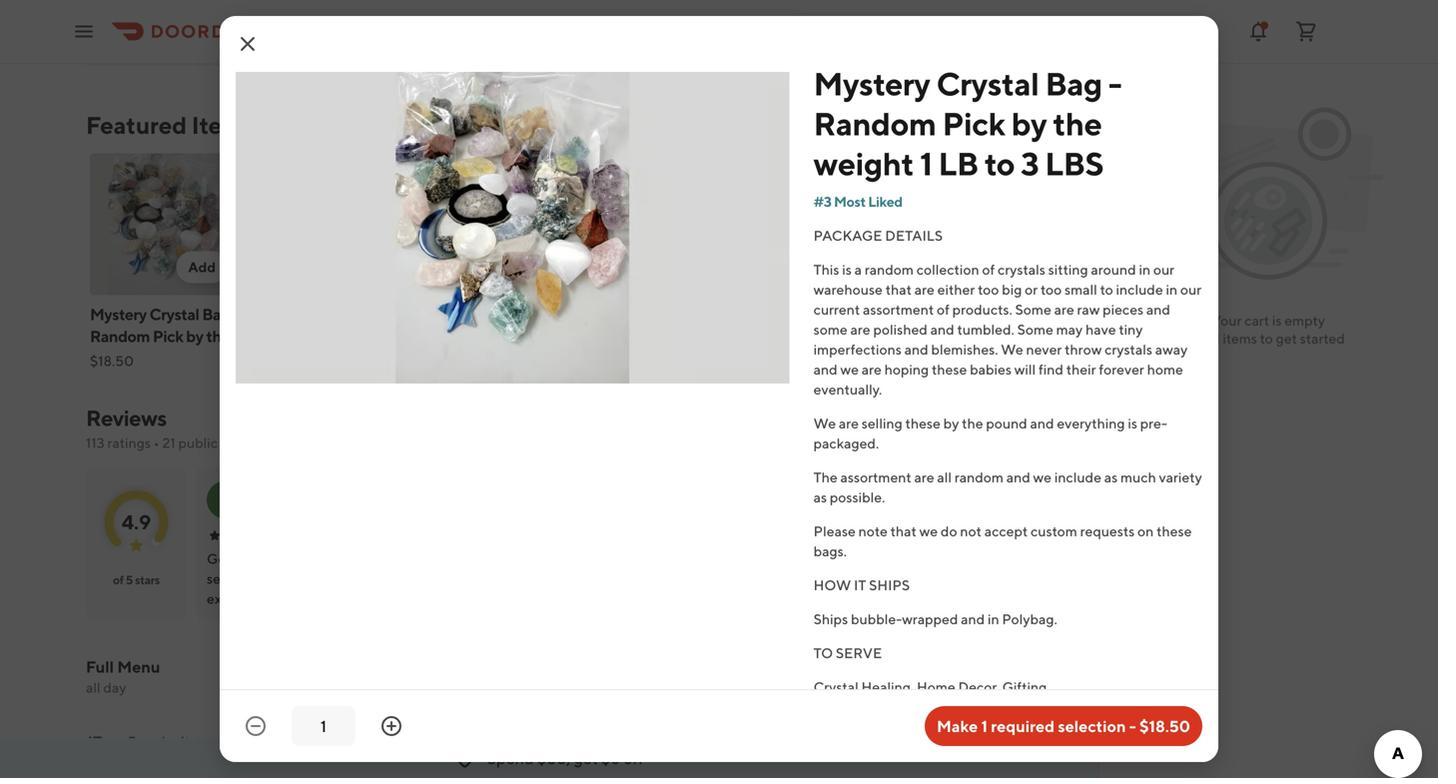 Task type: describe. For each thing, give the bounding box(es) containing it.
is inside we are selling these by the pound and everything is pre- packaged.
[[1128, 415, 1138, 432]]

bag inside dialog
[[1045, 65, 1103, 102]]

0 vertical spatial in
[[1139, 261, 1151, 278]]

order
[[1029, 529, 1061, 543]]

requests
[[1080, 523, 1135, 539]]

0 vertical spatial as
[[1105, 469, 1118, 485]]

4.9
[[122, 510, 151, 534]]

forever
[[1099, 361, 1145, 378]]

are up the may
[[1054, 301, 1075, 318]]

raw
[[406, 305, 436, 324]]

0 horizontal spatial weight
[[90, 349, 139, 368]]

are inside the assortment are all random and we include as much variety as possible.
[[915, 469, 935, 485]]

$12.50 inside crystals for empaths $12.50
[[879, 331, 923, 347]]

for
[[938, 305, 958, 324]]

possible.
[[830, 489, 885, 505]]

and up eventually.
[[814, 361, 838, 378]]

empty
[[1285, 312, 1326, 329]]

0 horizontal spatial mystery
[[90, 305, 147, 324]]

this is a random collection of crystals sitting around in our warehouse that are either too big or too small to include in our current assortment of products. some are raw pieces and some are polished and tumbled. some may have tiny imperfections and blemishes. we never throw crystals away and we are hoping these babies will find their forever home eventually.
[[814, 261, 1202, 398]]

are down imperfections
[[862, 361, 882, 378]]

shante.
[[884, 490, 937, 509]]

ships
[[814, 611, 848, 627]]

popular items button
[[128, 732, 216, 764]]

items for popular items
[[180, 733, 216, 750]]

products.
[[953, 301, 1013, 318]]

chakra
[[574, 305, 625, 324]]

package
[[814, 227, 883, 244]]

add button for 7 chakra healing crystals set
[[650, 251, 701, 283]]

Item Search search field
[[725, 671, 997, 693]]

random inside this is a random collection of crystals sitting around in our warehouse that are either too big or too small to include in our current assortment of products. some are raw pieces and some are polished and tumbled. some may have tiny imperfections and blemishes. we never throw crystals away and we are hoping these babies will find their forever home eventually.
[[865, 261, 914, 278]]

accept
[[985, 523, 1028, 539]]

to up reviews 113 ratings • 21 public reviews
[[173, 349, 187, 368]]

notification bell image
[[1247, 19, 1271, 43]]

to inside your cart is empty add items to get started
[[1260, 330, 1273, 347]]

2 horizontal spatial by
[[1012, 105, 1047, 142]]

pre-
[[1140, 415, 1168, 432]]

set
[[623, 327, 647, 346]]

1 vertical spatial mystery crystal bag - random pick by the weight 1 lb to 3 lbs
[[90, 305, 239, 368]]

bubble-
[[851, 611, 902, 627]]

their
[[1067, 361, 1096, 378]]

healing
[[628, 305, 683, 324]]

$18.50 inside button
[[1140, 717, 1191, 736]]

these inside we are selling these by the pound and everything is pre- packaged.
[[906, 415, 941, 432]]

crystal up "next button of carousel" icon
[[937, 65, 1039, 102]]

either
[[938, 281, 975, 298]]

assortment inside the assortment are all random and we include as much variety as possible.
[[841, 469, 912, 485]]

find
[[1039, 361, 1064, 378]]

Current quantity is 1 number field
[[304, 715, 344, 737]]

and right wrapped
[[961, 611, 985, 627]]

cart
[[1245, 312, 1270, 329]]

0 horizontal spatial bag
[[202, 305, 230, 324]]

reviews
[[221, 435, 269, 451]]

selling
[[862, 415, 903, 432]]

menu
[[117, 657, 160, 676]]

add for the mystery crystal bag - random pick by the weight 1 lb to 3 lbs image
[[188, 259, 216, 275]]

lbs inside dialog
[[1045, 145, 1104, 182]]

and inside we are selling these by the pound and everything is pre- packaged.
[[1030, 415, 1054, 432]]

that inside this is a random collection of crystals sitting around in our warehouse that are either too big or too small to include in our current assortment of products. some are raw pieces and some are polished and tumbled. some may have tiny imperfections and blemishes. we never throw crystals away and we are hoping these babies will find their forever home eventually.
[[886, 281, 912, 298]]

around
[[1091, 261, 1136, 278]]

blemishes.
[[931, 341, 998, 358]]

0 vertical spatial 1
[[920, 145, 932, 182]]

3 inside dialog
[[1021, 145, 1039, 182]]

mixed
[[248, 305, 292, 324]]

113
[[86, 435, 105, 451]]

&
[[471, 327, 482, 346]]

2 horizontal spatial in
[[1166, 281, 1178, 298]]

imperfections
[[814, 341, 902, 358]]

1 inside make 1 required selection - $18.50 button
[[981, 717, 988, 736]]

tumbled
[[295, 305, 357, 324]]

pick inside dialog
[[943, 105, 1006, 142]]

to inside this is a random collection of crystals sitting around in our warehouse that are either too big or too small to include in our current assortment of products. some are raw pieces and some are polished and tumbled. some may have tiny imperfections and blemishes. we never throw crystals away and we are hoping these babies will find their forever home eventually.
[[1100, 281, 1114, 298]]

weight inside mystery crystal bag - random pick by the weight 1 lb to 3 lbs dialog
[[814, 145, 914, 182]]

next image
[[989, 429, 1005, 445]]

add for crystals for empaths "image"
[[977, 259, 1005, 275]]

add for 'love & protection bundle, black tourmaline, rose quartz, quartz crystal point' image
[[820, 259, 847, 275]]

are up imperfections
[[851, 321, 871, 338]]

1 too from the left
[[978, 281, 999, 298]]

small
[[1065, 281, 1098, 298]]

of 5 stars
[[113, 573, 160, 587]]

7 chakra healing crystals set $10.95
[[563, 305, 683, 369]]

add review
[[831, 429, 909, 445]]

1 vertical spatial 1
[[141, 349, 147, 368]]

add button for mystery crystal bag - random pick by the weight 1 lb to 3 lbs
[[176, 251, 228, 283]]

full
[[86, 657, 114, 676]]

full menu all day
[[86, 657, 160, 696]]

current
[[814, 301, 860, 318]]

a
[[855, 261, 862, 278]]

custom
[[1031, 523, 1078, 539]]

a
[[219, 489, 232, 510]]

0 horizontal spatial random
[[90, 327, 150, 346]]

please
[[814, 523, 856, 539]]

the inside we are selling these by the pound and everything is pre- packaged.
[[962, 415, 983, 432]]

away
[[1156, 341, 1188, 358]]

0 horizontal spatial the
[[206, 327, 230, 346]]

decrease quantity by 1 image
[[244, 714, 268, 738]]

add button for crystals for empaths
[[965, 251, 1017, 283]]

public
[[178, 435, 218, 451]]

empaths
[[961, 305, 1024, 324]]

4 add button from the left
[[808, 251, 859, 283]]

1 vertical spatial 3
[[190, 349, 199, 368]]

- inside raw crystal chunks - assorted & random mix
[[549, 305, 555, 324]]

mystery crystal bag - random pick by the weight 1 lb to 3 lbs dialog
[[220, 16, 1219, 778]]

- inside mixed tumbled crystals bulk - pendant size
[[342, 327, 348, 346]]

all inside the assortment are all random and we include as much variety as possible.
[[937, 469, 952, 485]]

reviews link
[[86, 405, 167, 431]]

required
[[991, 717, 1055, 736]]

sitting
[[1049, 261, 1088, 278]]

featured items heading
[[86, 109, 253, 141]]

1 vertical spatial some
[[1017, 321, 1054, 338]]

we are selling these by the pound and everything is pre- packaged.
[[814, 415, 1168, 452]]

• inside reviews 113 ratings • 21 public reviews
[[154, 435, 159, 451]]

0 vertical spatial of
[[982, 261, 995, 278]]

2 too from the left
[[1041, 281, 1062, 298]]

polished
[[873, 321, 928, 338]]

spend
[[487, 749, 534, 768]]

polybag.
[[1002, 611, 1058, 627]]

the
[[814, 469, 838, 485]]

nationwide shipping
[[240, 733, 373, 750]]

much
[[1121, 469, 1156, 485]]

the assortment are all random and we include as much variety as possible.
[[814, 469, 1202, 505]]

details
[[885, 227, 943, 244]]

0 vertical spatial crystals
[[998, 261, 1046, 278]]

wrapped
[[902, 611, 958, 627]]

hoping
[[885, 361, 929, 378]]

0 horizontal spatial by
[[186, 327, 203, 346]]



Task type: locate. For each thing, give the bounding box(es) containing it.
1 horizontal spatial crystals
[[563, 327, 620, 346]]

add for the raw crystal chunks - assorted & random mix image
[[504, 259, 531, 275]]

raw crystal chunks - assorted & random mix image
[[406, 153, 555, 295]]

assortment up polished
[[863, 301, 934, 318]]

random
[[865, 261, 914, 278], [955, 469, 1004, 485]]

chunks
[[492, 305, 546, 324]]

to
[[985, 145, 1015, 182], [1100, 281, 1114, 298], [1260, 330, 1273, 347], [173, 349, 187, 368]]

we inside we are selling these by the pound and everything is pre- packaged.
[[814, 415, 836, 432]]

of left 5
[[113, 573, 124, 587]]

1 horizontal spatial crystals
[[1105, 341, 1153, 358]]

2 vertical spatial of
[[113, 573, 124, 587]]

bags.
[[814, 543, 847, 559]]

crystals inside crystals for empaths $12.50
[[879, 305, 936, 324]]

by
[[1012, 105, 1047, 142], [186, 327, 203, 346], [944, 415, 959, 432]]

are down collection
[[915, 281, 935, 298]]

7 chakra healing crystals set image
[[563, 153, 713, 295]]

our right around
[[1154, 261, 1175, 278]]

0 vertical spatial we
[[1001, 341, 1024, 358]]

items down close icon
[[192, 111, 253, 139]]

as
[[1105, 469, 1118, 485], [814, 489, 827, 505]]

do
[[941, 523, 958, 539]]

1 vertical spatial by
[[186, 327, 203, 346]]

healing,
[[862, 679, 914, 695]]

ships
[[869, 577, 910, 593]]

random right a
[[865, 261, 914, 278]]

we inside this is a random collection of crystals sitting around in our warehouse that are either too big or too small to include in our current assortment of products. some are raw pieces and some are polished and tumbled. some may have tiny imperfections and blemishes. we never throw crystals away and we are hoping these babies will find their forever home eventually.
[[841, 361, 859, 378]]

we inside please note that we do not accept custom requests on these bags.
[[920, 523, 938, 539]]

close image
[[236, 32, 260, 56]]

1 vertical spatial lb
[[150, 349, 170, 368]]

random inside the assortment are all random and we include as much variety as possible.
[[955, 469, 1004, 485]]

0 vertical spatial some
[[1015, 301, 1052, 318]]

1 horizontal spatial by
[[944, 415, 959, 432]]

1 horizontal spatial get
[[1276, 330, 1297, 347]]

and down we are selling these by the pound and everything is pre- packaged.
[[1007, 469, 1031, 485]]

nationwide shipping button
[[240, 732, 373, 764]]

we
[[1001, 341, 1024, 358], [814, 415, 836, 432]]

0 vertical spatial $18.50
[[90, 353, 134, 369]]

1 horizontal spatial in
[[1139, 261, 1151, 278]]

5 add button from the left
[[965, 251, 1017, 283]]

are up packaged.
[[839, 415, 859, 432]]

random down chunks
[[484, 327, 544, 346]]

1 vertical spatial as
[[814, 489, 827, 505]]

$18.50 right the selection
[[1140, 717, 1191, 736]]

crystals down 'tiny'
[[1105, 341, 1153, 358]]

big
[[1002, 281, 1022, 298]]

to down cart
[[1260, 330, 1273, 347]]

home
[[917, 679, 956, 695]]

weight up reviews
[[90, 349, 139, 368]]

random up reviews
[[90, 327, 150, 346]]

include inside the assortment are all random and we include as much variety as possible.
[[1055, 469, 1102, 485]]

2 vertical spatial 1
[[981, 717, 988, 736]]

too
[[978, 281, 999, 298], [1041, 281, 1062, 298]]

random up liked
[[814, 105, 937, 142]]

0 vertical spatial random
[[865, 261, 914, 278]]

0 vertical spatial weight
[[814, 145, 914, 182]]

all left day
[[86, 679, 101, 696]]

the left next icon
[[962, 415, 983, 432]]

0 horizontal spatial crystals
[[998, 261, 1046, 278]]

we up the custom
[[1033, 469, 1052, 485]]

$10.95
[[563, 353, 608, 369]]

0 horizontal spatial include
[[1055, 469, 1102, 485]]

1 vertical spatial items
[[180, 733, 216, 750]]

mystery inside dialog
[[814, 65, 930, 102]]

0 horizontal spatial lb
[[150, 349, 170, 368]]

crystal down the mystery crystal bag - random pick by the weight 1 lb to 3 lbs image
[[149, 305, 199, 324]]

0 vertical spatial get
[[1276, 330, 1297, 347]]

is right cart
[[1272, 312, 1282, 329]]

mix
[[406, 349, 432, 368]]

0 horizontal spatial 1
[[141, 349, 147, 368]]

3 add button from the left
[[650, 251, 701, 283]]

1 right make
[[981, 717, 988, 736]]

our up away
[[1181, 281, 1202, 298]]

0 horizontal spatial we
[[841, 361, 859, 378]]

add
[[188, 259, 216, 275], [504, 259, 531, 275], [662, 259, 689, 275], [820, 259, 847, 275], [977, 259, 1005, 275], [1193, 330, 1220, 347], [831, 429, 858, 445]]

your
[[1213, 312, 1242, 329]]

get inside your cart is empty add items to get started
[[1276, 330, 1297, 347]]

1 horizontal spatial we
[[920, 523, 938, 539]]

• doordash order
[[964, 529, 1061, 543]]

by right "next button of carousel" icon
[[1012, 105, 1047, 142]]

are up shante. r
[[915, 469, 935, 485]]

open menu image
[[72, 19, 96, 43]]

pick
[[943, 105, 1006, 142], [153, 327, 183, 346]]

assortment inside this is a random collection of crystals sitting around in our warehouse that are either too big or too small to include in our current assortment of products. some are raw pieces and some are polished and tumbled. some may have tiny imperfections and blemishes. we never throw crystals away and we are hoping these babies will find their forever home eventually.
[[863, 301, 934, 318]]

1 vertical spatial lbs
[[202, 349, 231, 368]]

0 horizontal spatial in
[[988, 611, 1000, 627]]

1 add button from the left
[[176, 251, 228, 283]]

1 vertical spatial mystery
[[90, 305, 147, 324]]

is inside your cart is empty add items to get started
[[1272, 312, 1282, 329]]

0 vertical spatial these
[[932, 361, 967, 378]]

of down either
[[937, 301, 950, 318]]

popular
[[128, 733, 178, 750]]

2 horizontal spatial is
[[1272, 312, 1282, 329]]

• left 21
[[154, 435, 159, 451]]

1 horizontal spatial •
[[964, 529, 969, 543]]

increase quantity by 1 image
[[380, 714, 404, 738]]

1 vertical spatial get
[[574, 749, 598, 768]]

add for 7 chakra healing crystals set image
[[662, 259, 689, 275]]

to down "next button of carousel" icon
[[985, 145, 1015, 182]]

make 1 required selection - $18.50
[[937, 717, 1191, 736]]

lb down previous button of carousel icon in the right of the page
[[939, 145, 979, 182]]

as down the
[[814, 489, 827, 505]]

-
[[1109, 65, 1122, 102], [233, 305, 239, 324], [549, 305, 555, 324], [342, 327, 348, 346], [1130, 717, 1136, 736]]

these right on
[[1157, 523, 1192, 539]]

to down around
[[1100, 281, 1114, 298]]

1 horizontal spatial lb
[[939, 145, 979, 182]]

$18.50 up the reviews link on the left of the page
[[90, 353, 134, 369]]

0 vertical spatial 3
[[1021, 145, 1039, 182]]

1
[[920, 145, 932, 182], [141, 349, 147, 368], [981, 717, 988, 736]]

crystal up &
[[439, 305, 489, 324]]

0 vertical spatial mystery crystal bag - random pick by the weight 1 lb to 3 lbs
[[814, 65, 1122, 182]]

• right do
[[964, 529, 969, 543]]

0 vertical spatial items
[[192, 111, 253, 139]]

all inside full menu all day
[[86, 679, 101, 696]]

0 vertical spatial we
[[841, 361, 859, 378]]

we up eventually.
[[841, 361, 859, 378]]

0 vertical spatial all
[[937, 469, 952, 485]]

21
[[162, 435, 176, 451]]

package details
[[814, 227, 943, 244]]

crystals for empaths $12.50
[[879, 305, 1024, 347]]

everything
[[1057, 415, 1125, 432]]

1 vertical spatial bag
[[202, 305, 230, 324]]

get left $8
[[574, 749, 598, 768]]

1 horizontal spatial mystery crystal bag - random pick by the weight 1 lb to 3 lbs
[[814, 65, 1122, 182]]

1 up the reviews link on the left of the page
[[141, 349, 147, 368]]

bag
[[1045, 65, 1103, 102], [202, 305, 230, 324]]

is
[[842, 261, 852, 278], [1272, 312, 1282, 329], [1128, 415, 1138, 432]]

add inside your cart is empty add items to get started
[[1193, 330, 1220, 347]]

crystals up pendant
[[248, 327, 304, 346]]

review
[[861, 429, 909, 445]]

0 horizontal spatial •
[[154, 435, 159, 451]]

reviews 113 ratings • 21 public reviews
[[86, 405, 269, 451]]

0 vertical spatial the
[[1053, 105, 1102, 142]]

0 horizontal spatial mystery crystal bag - random pick by the weight 1 lb to 3 lbs
[[90, 305, 239, 368]]

pendant
[[248, 349, 308, 368]]

1 vertical spatial pick
[[153, 327, 183, 346]]

1 vertical spatial the
[[206, 327, 230, 346]]

items inside heading
[[192, 111, 253, 139]]

have
[[1086, 321, 1116, 338]]

random down next icon
[[955, 469, 1004, 485]]

liked
[[868, 193, 903, 210]]

lb up reviews
[[150, 349, 170, 368]]

make
[[937, 717, 978, 736]]

2 horizontal spatial 1
[[981, 717, 988, 736]]

items inside button
[[180, 733, 216, 750]]

as left much
[[1105, 469, 1118, 485]]

by left next icon
[[944, 415, 959, 432]]

crystals left for
[[879, 305, 936, 324]]

by inside we are selling these by the pound and everything is pre- packaged.
[[944, 415, 959, 432]]

0 horizontal spatial lbs
[[202, 349, 231, 368]]

0 vertical spatial by
[[1012, 105, 1047, 142]]

and inside the assortment are all random and we include as much variety as possible.
[[1007, 469, 1031, 485]]

make 1 required selection - $18.50 button
[[925, 706, 1203, 746]]

1 horizontal spatial the
[[962, 415, 983, 432]]

these inside this is a random collection of crystals sitting around in our warehouse that are either too big or too small to include in our current assortment of products. some are raw pieces and some are polished and tumbled. some may have tiny imperfections and blemishes. we never throw crystals away and we are hoping these babies will find their forever home eventually.
[[932, 361, 967, 378]]

mystery crystal bag - random pick by the weight 1 lb to 3 lbs image
[[90, 153, 240, 295]]

mixed tumbled crystals bulk - pendant size
[[248, 305, 357, 368]]

1 up 'details'
[[920, 145, 932, 182]]

pound
[[986, 415, 1028, 432]]

will
[[1015, 361, 1036, 378]]

crystals inside mixed tumbled crystals bulk - pendant size
[[248, 327, 304, 346]]

mixed tumbled crystals bulk - pendant size image
[[248, 153, 398, 295]]

1 vertical spatial include
[[1055, 469, 1102, 485]]

crystals down chakra
[[563, 327, 620, 346]]

1 vertical spatial assortment
[[841, 469, 912, 485]]

add inside add review button
[[831, 429, 858, 445]]

pieces
[[1103, 301, 1144, 318]]

2 vertical spatial by
[[944, 415, 959, 432]]

that right note
[[891, 523, 917, 539]]

to
[[814, 645, 833, 661]]

doordash
[[971, 529, 1026, 543]]

these inside please note that we do not accept custom requests on these bags.
[[1157, 523, 1192, 539]]

weight up #3 most liked
[[814, 145, 914, 182]]

are inside we are selling these by the pound and everything is pre- packaged.
[[839, 415, 859, 432]]

$55,
[[537, 749, 571, 768]]

assortment up possible.
[[841, 469, 912, 485]]

1 horizontal spatial of
[[937, 301, 950, 318]]

nationwide
[[240, 733, 314, 750]]

by up reviews 113 ratings • 21 public reviews
[[186, 327, 203, 346]]

2 add button from the left
[[492, 251, 543, 283]]

we up packaged.
[[814, 415, 836, 432]]

0 vertical spatial our
[[1154, 261, 1175, 278]]

love & protection bundle, black tourmaline, rose quartz, quartz crystal point image
[[721, 153, 871, 295]]

decor,
[[958, 679, 1000, 695]]

these down 'blemishes.'
[[932, 361, 967, 378]]

gifting
[[1003, 679, 1047, 695]]

tumbled.
[[957, 321, 1015, 338]]

random inside raw crystal chunks - assorted & random mix
[[484, 327, 544, 346]]

0 horizontal spatial our
[[1154, 261, 1175, 278]]

random inside dialog
[[814, 105, 937, 142]]

next button of carousel image
[[989, 117, 1005, 133]]

mystery crystal bag - random pick by the weight 1 lb to 3 lbs inside mystery crystal bag - random pick by the weight 1 lb to 3 lbs dialog
[[814, 65, 1122, 182]]

1 vertical spatial is
[[1272, 312, 1282, 329]]

0 vertical spatial •
[[154, 435, 159, 451]]

1 horizontal spatial $12.50
[[879, 331, 923, 347]]

0 horizontal spatial $18.50
[[90, 353, 134, 369]]

0 vertical spatial is
[[842, 261, 852, 278]]

some up never
[[1017, 321, 1054, 338]]

1 horizontal spatial weight
[[814, 145, 914, 182]]

crystals inside 7 chakra healing crystals set $10.95
[[563, 327, 620, 346]]

add button for raw crystal chunks - assorted & random mix
[[492, 251, 543, 283]]

of up products.
[[982, 261, 995, 278]]

some down or
[[1015, 301, 1052, 318]]

0 vertical spatial lb
[[939, 145, 979, 182]]

$12.50
[[879, 331, 923, 347], [721, 353, 765, 369]]

we up will
[[1001, 341, 1024, 358]]

0 horizontal spatial $12.50
[[721, 353, 765, 369]]

1 horizontal spatial $18.50
[[1140, 717, 1191, 736]]

0 horizontal spatial 3
[[190, 349, 199, 368]]

all up r
[[937, 469, 952, 485]]

items right popular
[[180, 733, 216, 750]]

add button
[[176, 251, 228, 283], [492, 251, 543, 283], [650, 251, 701, 283], [808, 251, 859, 283], [965, 251, 1017, 283]]

ratings
[[107, 435, 151, 451]]

lb inside dialog
[[939, 145, 979, 182]]

get down empty
[[1276, 330, 1297, 347]]

1 horizontal spatial pick
[[943, 105, 1006, 142]]

1 vertical spatial •
[[964, 529, 969, 543]]

babies
[[970, 361, 1012, 378]]

selection
[[1058, 717, 1126, 736]]

crystals
[[879, 305, 936, 324], [248, 327, 304, 346], [563, 327, 620, 346]]

in right around
[[1139, 261, 1151, 278]]

too right or
[[1041, 281, 1062, 298]]

1 horizontal spatial include
[[1116, 281, 1163, 298]]

1 vertical spatial these
[[906, 415, 941, 432]]

0 items, open order cart image
[[1295, 19, 1319, 43]]

mystery crystal bag - random pick by the weight 1 lb to 3 lbs
[[814, 65, 1122, 182], [90, 305, 239, 368]]

reviews
[[86, 405, 167, 431]]

2 vertical spatial in
[[988, 611, 1000, 627]]

#3 most liked
[[814, 193, 903, 210]]

0 horizontal spatial random
[[865, 261, 914, 278]]

and right pieces
[[1147, 301, 1171, 318]]

that up polished
[[886, 281, 912, 298]]

include down everything
[[1055, 469, 1102, 485]]

assorted
[[406, 327, 469, 346]]

it
[[854, 577, 866, 593]]

in left polybag.
[[988, 611, 1000, 627]]

bulk
[[307, 327, 339, 346]]

how it ships
[[814, 577, 910, 593]]

1 vertical spatial we
[[814, 415, 836, 432]]

we inside the assortment are all random and we include as much variety as possible.
[[1033, 469, 1052, 485]]

previous image
[[949, 429, 965, 445]]

how
[[814, 577, 851, 593]]

and
[[1147, 301, 1171, 318], [931, 321, 955, 338], [905, 341, 929, 358], [814, 361, 838, 378], [1030, 415, 1054, 432], [1007, 469, 1031, 485], [961, 611, 985, 627]]

include up pieces
[[1116, 281, 1163, 298]]

1 horizontal spatial all
[[937, 469, 952, 485]]

0 horizontal spatial as
[[814, 489, 827, 505]]

0 vertical spatial mystery
[[814, 65, 930, 102]]

1 horizontal spatial as
[[1105, 469, 1118, 485]]

this
[[814, 261, 840, 278]]

0 horizontal spatial get
[[574, 749, 598, 768]]

never
[[1026, 341, 1062, 358]]

the right "next button of carousel" icon
[[1053, 105, 1102, 142]]

ships bubble-wrapped and in polybag.
[[814, 611, 1058, 627]]

include inside this is a random collection of crystals sitting around in our warehouse that are either too big or too small to include in our current assortment of products. some are raw pieces and some are polished and tumbled. some may have tiny imperfections and blemishes. we never throw crystals away and we are hoping these babies will find their forever home eventually.
[[1116, 281, 1163, 298]]

1 horizontal spatial mystery
[[814, 65, 930, 102]]

your cart is empty add items to get started
[[1193, 312, 1345, 347]]

started
[[1300, 330, 1345, 347]]

some
[[814, 321, 848, 338]]

0 vertical spatial that
[[886, 281, 912, 298]]

in up away
[[1166, 281, 1178, 298]]

crystals for empaths image
[[879, 153, 1029, 295]]

and up 'blemishes.'
[[931, 321, 955, 338]]

we inside this is a random collection of crystals sitting around in our warehouse that are either too big or too small to include in our current assortment of products. some are raw pieces and some are polished and tumbled. some may have tiny imperfections and blemishes. we never throw crystals away and we are hoping these babies will find their forever home eventually.
[[1001, 341, 1024, 358]]

too up products.
[[978, 281, 999, 298]]

1 horizontal spatial bag
[[1045, 65, 1103, 102]]

- inside button
[[1130, 717, 1136, 736]]

previous button of carousel image
[[949, 117, 965, 133]]

serve
[[836, 645, 882, 661]]

0 horizontal spatial too
[[978, 281, 999, 298]]

and right pound
[[1030, 415, 1054, 432]]

that inside please note that we do not accept custom requests on these bags.
[[891, 523, 917, 539]]

1 vertical spatial that
[[891, 523, 917, 539]]

0 horizontal spatial crystals
[[248, 327, 304, 346]]

items for featured items
[[192, 111, 253, 139]]

7
[[563, 305, 571, 324]]

2 horizontal spatial of
[[982, 261, 995, 278]]

1 vertical spatial $18.50
[[1140, 717, 1191, 736]]

$8
[[601, 749, 620, 768]]

1 vertical spatial our
[[1181, 281, 1202, 298]]

2 horizontal spatial random
[[814, 105, 937, 142]]

spend $55, get $8 off
[[487, 749, 644, 768]]

get
[[1276, 330, 1297, 347], [574, 749, 598, 768]]

crystal down to serve
[[814, 679, 859, 695]]

1 vertical spatial we
[[1033, 469, 1052, 485]]

is left pre-
[[1128, 415, 1138, 432]]

the left mixed tumbled crystals bulk - pendant size
[[206, 327, 230, 346]]

and up hoping
[[905, 341, 929, 358]]

0 horizontal spatial all
[[86, 679, 101, 696]]

0 horizontal spatial we
[[814, 415, 836, 432]]

crystal inside raw crystal chunks - assorted & random mix
[[439, 305, 489, 324]]

these left previous icon
[[906, 415, 941, 432]]

is inside this is a random collection of crystals sitting around in our warehouse that are either too big or too small to include in our current assortment of products. some are raw pieces and some are polished and tumbled. some may have tiny imperfections and blemishes. we never throw crystals away and we are hoping these babies will find their forever home eventually.
[[842, 261, 852, 278]]

we
[[841, 361, 859, 378], [1033, 469, 1052, 485], [920, 523, 938, 539]]

lbs
[[1045, 145, 1104, 182], [202, 349, 231, 368]]

0 vertical spatial include
[[1116, 281, 1163, 298]]

7/11/23
[[922, 529, 962, 543]]

s
[[852, 489, 862, 510]]

we left do
[[920, 523, 938, 539]]

crystals up big
[[998, 261, 1046, 278]]

include
[[1116, 281, 1163, 298], [1055, 469, 1102, 485]]

add review button
[[819, 421, 921, 453]]

packaged.
[[814, 435, 879, 452]]

raw crystal chunks - assorted & random mix
[[406, 305, 555, 368]]

2 horizontal spatial the
[[1053, 105, 1102, 142]]

is left a
[[842, 261, 852, 278]]

r
[[940, 490, 951, 509]]



Task type: vqa. For each thing, say whether or not it's contained in the screenshot.
$12.50 to the bottom
yes



